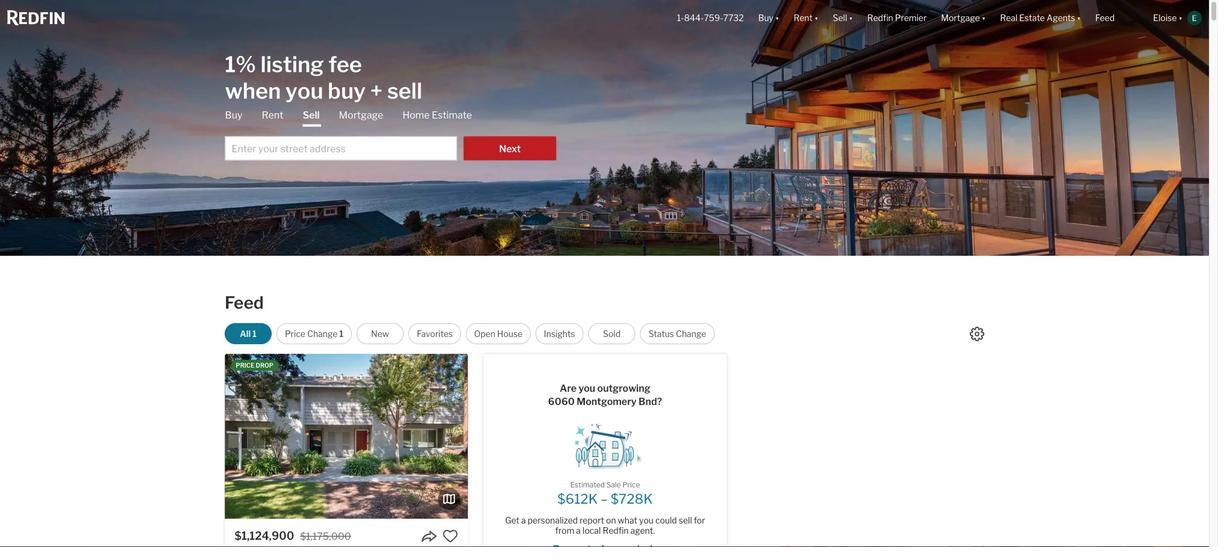 Task type: describe. For each thing, give the bounding box(es) containing it.
▾ for buy ▾
[[776, 13, 779, 23]]

All radio
[[225, 324, 272, 345]]

bnd?
[[639, 396, 662, 408]]

real
[[1000, 13, 1018, 23]]

real estate agents ▾
[[1000, 13, 1081, 23]]

$728k
[[611, 491, 653, 508]]

1-844-759-7732
[[677, 13, 744, 23]]

outgrowing
[[598, 383, 651, 395]]

7732
[[723, 13, 744, 23]]

+
[[370, 77, 383, 104]]

Status Change radio
[[640, 324, 715, 345]]

$1,124,900
[[235, 530, 294, 543]]

Sold radio
[[588, 324, 635, 345]]

Open House radio
[[466, 324, 531, 345]]

you inside get a personalized report on what you could sell for from a local redfin agent.
[[639, 516, 654, 526]]

2 photo of 1015 roy ave, san jose, ca 95125 image from the left
[[468, 354, 711, 519]]

feed inside button
[[1096, 13, 1115, 23]]

montgomery
[[577, 396, 637, 408]]

get
[[505, 516, 520, 526]]

sell link
[[303, 109, 320, 127]]

rent ▾ button
[[794, 0, 819, 36]]

favorites
[[417, 329, 453, 339]]

0 horizontal spatial a
[[521, 516, 526, 526]]

listing
[[261, 51, 324, 77]]

redfin premier button
[[860, 0, 934, 36]]

buy link
[[225, 109, 243, 122]]

personalized
[[528, 516, 578, 526]]

mortgage ▾
[[941, 13, 986, 23]]

favorite button image
[[443, 529, 458, 545]]

next
[[499, 143, 521, 155]]

mortgage ▾ button
[[941, 0, 986, 36]]

buy ▾ button
[[759, 0, 779, 36]]

844-
[[684, 13, 704, 23]]

status
[[649, 329, 674, 339]]

open
[[474, 329, 496, 339]]

when
[[225, 77, 281, 104]]

1 horizontal spatial a
[[576, 526, 581, 537]]

price
[[236, 362, 255, 369]]

get a personalized report on what you could sell for from a local redfin agent.
[[505, 516, 705, 537]]

mortgage ▾ button
[[934, 0, 993, 36]]

sell ▾ button
[[826, 0, 860, 36]]

for
[[694, 516, 705, 526]]

6060
[[548, 396, 575, 408]]

all
[[240, 329, 251, 339]]

buy ▾ button
[[751, 0, 787, 36]]

you inside are you outgrowing 6060 montgomery bnd?
[[579, 383, 596, 395]]

mortgage for mortgage
[[339, 109, 383, 121]]

5 ▾ from the left
[[1077, 13, 1081, 23]]

sell ▾
[[833, 13, 853, 23]]

rent ▾ button
[[787, 0, 826, 36]]

1 inside price change radio
[[339, 329, 344, 339]]

price change 1
[[285, 329, 344, 339]]

▾ for mortgage ▾
[[982, 13, 986, 23]]

agents
[[1047, 13, 1076, 23]]

home estimate link
[[403, 109, 472, 122]]

home
[[403, 109, 430, 121]]



Task type: locate. For each thing, give the bounding box(es) containing it.
1 horizontal spatial sell
[[833, 13, 847, 23]]

buy
[[759, 13, 774, 23], [225, 109, 243, 121]]

▾ left the real
[[982, 13, 986, 23]]

are you outgrowing 6060 montgomery bnd?
[[548, 383, 662, 408]]

rent down when
[[262, 109, 283, 121]]

1 vertical spatial price
[[623, 481, 640, 490]]

are
[[560, 383, 577, 395]]

–
[[601, 491, 608, 508]]

favorite button checkbox
[[443, 529, 458, 545]]

1 horizontal spatial buy
[[759, 13, 774, 23]]

▾ left rent ▾
[[776, 13, 779, 23]]

price up $728k
[[623, 481, 640, 490]]

estimated sale price $612k – $728k
[[558, 481, 653, 508]]

on
[[606, 516, 616, 526]]

1 horizontal spatial price
[[623, 481, 640, 490]]

New radio
[[357, 324, 404, 345]]

sell up home
[[387, 77, 422, 104]]

estimate
[[432, 109, 472, 121]]

1 horizontal spatial you
[[579, 383, 596, 395]]

you right are
[[579, 383, 596, 395]]

agent.
[[631, 526, 655, 537]]

▾ right rent ▾
[[849, 13, 853, 23]]

next button
[[464, 136, 557, 161]]

buy inside buy ▾ dropdown button
[[759, 13, 774, 23]]

1-
[[677, 13, 684, 23]]

1 vertical spatial sell
[[679, 516, 692, 526]]

all 1
[[240, 329, 257, 339]]

a left local
[[576, 526, 581, 537]]

rent for rent ▾
[[794, 13, 813, 23]]

1 right all
[[252, 329, 257, 339]]

759-
[[704, 13, 723, 23]]

0 vertical spatial redfin
[[868, 13, 894, 23]]

premier
[[895, 13, 927, 23]]

1
[[252, 329, 257, 339], [339, 329, 344, 339]]

2 vertical spatial you
[[639, 516, 654, 526]]

user photo image
[[1188, 11, 1202, 25]]

0 vertical spatial you
[[286, 77, 323, 104]]

mortgage for mortgage ▾
[[941, 13, 980, 23]]

1 vertical spatial feed
[[225, 293, 264, 313]]

buy
[[328, 77, 366, 104]]

1 vertical spatial mortgage
[[339, 109, 383, 121]]

1 horizontal spatial 1
[[339, 329, 344, 339]]

mortgage down buy
[[339, 109, 383, 121]]

1 horizontal spatial redfin
[[868, 13, 894, 23]]

1 vertical spatial you
[[579, 383, 596, 395]]

Price Change radio
[[277, 324, 352, 345]]

option group
[[225, 324, 715, 345]]

sale
[[606, 481, 621, 490]]

0 vertical spatial sell
[[833, 13, 847, 23]]

0 vertical spatial feed
[[1096, 13, 1115, 23]]

mortgage left the real
[[941, 13, 980, 23]]

0 vertical spatial price
[[285, 329, 306, 339]]

1 vertical spatial buy
[[225, 109, 243, 121]]

0 horizontal spatial rent
[[262, 109, 283, 121]]

2 horizontal spatial you
[[639, 516, 654, 526]]

0 horizontal spatial buy
[[225, 109, 243, 121]]

status change
[[649, 329, 706, 339]]

option group containing all
[[225, 324, 715, 345]]

buy ▾
[[759, 13, 779, 23]]

0 horizontal spatial you
[[286, 77, 323, 104]]

1 vertical spatial redfin
[[603, 526, 629, 537]]

house
[[497, 329, 523, 339]]

photo of 1015 roy ave, san jose, ca 95125 image
[[225, 354, 468, 519], [468, 354, 711, 519]]

sell
[[833, 13, 847, 23], [303, 109, 320, 121]]

change left 'new'
[[307, 329, 338, 339]]

sell ▾ button
[[833, 0, 853, 36]]

local
[[583, 526, 601, 537]]

$612k
[[558, 491, 598, 508]]

estate
[[1020, 13, 1045, 23]]

tab list containing buy
[[225, 109, 557, 161]]

0 vertical spatial mortgage
[[941, 13, 980, 23]]

feed up all
[[225, 293, 264, 313]]

2 ▾ from the left
[[815, 13, 819, 23]]

Insights radio
[[536, 324, 584, 345]]

0 horizontal spatial price
[[285, 329, 306, 339]]

0 vertical spatial rent
[[794, 13, 813, 23]]

mortgage link
[[339, 109, 383, 122]]

1 horizontal spatial change
[[676, 329, 706, 339]]

sell right rent ▾
[[833, 13, 847, 23]]

change
[[307, 329, 338, 339], [676, 329, 706, 339]]

1 horizontal spatial mortgage
[[941, 13, 980, 23]]

redfin
[[868, 13, 894, 23], [603, 526, 629, 537]]

insights
[[544, 329, 575, 339]]

price inside radio
[[285, 329, 306, 339]]

0 vertical spatial buy
[[759, 13, 774, 23]]

▾ for rent ▾
[[815, 13, 819, 23]]

1 horizontal spatial feed
[[1096, 13, 1115, 23]]

sell inside get a personalized report on what you could sell for from a local redfin agent.
[[679, 516, 692, 526]]

open house
[[474, 329, 523, 339]]

4 ▾ from the left
[[982, 13, 986, 23]]

price drop
[[236, 362, 274, 369]]

1 1 from the left
[[252, 329, 257, 339]]

▾ for sell ▾
[[849, 13, 853, 23]]

1 left 'new'
[[339, 329, 344, 339]]

a
[[521, 516, 526, 526], [576, 526, 581, 537]]

mortgage inside dropdown button
[[941, 13, 980, 23]]

feed right the agents
[[1096, 13, 1115, 23]]

redfin left premier
[[868, 13, 894, 23]]

what
[[618, 516, 638, 526]]

tab list
[[225, 109, 557, 161]]

▾
[[776, 13, 779, 23], [815, 13, 819, 23], [849, 13, 853, 23], [982, 13, 986, 23], [1077, 13, 1081, 23], [1179, 13, 1183, 23]]

1 ▾ from the left
[[776, 13, 779, 23]]

rent ▾
[[794, 13, 819, 23]]

0 horizontal spatial sell
[[303, 109, 320, 121]]

sell inside dropdown button
[[833, 13, 847, 23]]

buy down when
[[225, 109, 243, 121]]

new
[[371, 329, 389, 339]]

real estate agents ▾ link
[[1000, 0, 1081, 36]]

price right all 1
[[285, 329, 306, 339]]

1 vertical spatial sell
[[303, 109, 320, 121]]

home estimate
[[403, 109, 472, 121]]

buy for buy
[[225, 109, 243, 121]]

redfin inside "redfin premier" button
[[868, 13, 894, 23]]

change inside price change radio
[[307, 329, 338, 339]]

sell
[[387, 77, 422, 104], [679, 516, 692, 526]]

redfin inside get a personalized report on what you could sell for from a local redfin agent.
[[603, 526, 629, 537]]

redfin premier
[[868, 13, 927, 23]]

1 photo of 1015 roy ave, san jose, ca 95125 image from the left
[[225, 354, 468, 519]]

rent for rent
[[262, 109, 283, 121]]

buy for buy ▾
[[759, 13, 774, 23]]

you up agent.
[[639, 516, 654, 526]]

change inside status change radio
[[676, 329, 706, 339]]

Favorites radio
[[409, 324, 461, 345]]

change for status
[[676, 329, 706, 339]]

1 horizontal spatial sell
[[679, 516, 692, 526]]

feed button
[[1089, 0, 1146, 36]]

estimated
[[570, 481, 605, 490]]

price
[[285, 329, 306, 339], [623, 481, 640, 490]]

1 horizontal spatial rent
[[794, 13, 813, 23]]

you up sell link
[[286, 77, 323, 104]]

report
[[580, 516, 604, 526]]

0 vertical spatial sell
[[387, 77, 422, 104]]

▾ left user photo
[[1179, 13, 1183, 23]]

1%
[[225, 51, 256, 77]]

change for price
[[307, 329, 338, 339]]

sell left the for
[[679, 516, 692, 526]]

▾ left sell ▾
[[815, 13, 819, 23]]

0 horizontal spatial sell
[[387, 77, 422, 104]]

0 horizontal spatial mortgage
[[339, 109, 383, 121]]

eloise ▾
[[1154, 13, 1183, 23]]

0 horizontal spatial redfin
[[603, 526, 629, 537]]

rent
[[794, 13, 813, 23], [262, 109, 283, 121]]

fee
[[329, 51, 362, 77]]

1% listing fee when you buy + sell
[[225, 51, 422, 104]]

sell right "rent" 'link'
[[303, 109, 320, 121]]

a right get
[[521, 516, 526, 526]]

▾ for eloise ▾
[[1179, 13, 1183, 23]]

▾ right the agents
[[1077, 13, 1081, 23]]

could
[[656, 516, 677, 526]]

sell inside 1% listing fee when you buy + sell
[[387, 77, 422, 104]]

0 horizontal spatial 1
[[252, 329, 257, 339]]

you
[[286, 77, 323, 104], [579, 383, 596, 395], [639, 516, 654, 526]]

feed
[[1096, 13, 1115, 23], [225, 293, 264, 313]]

change right status
[[676, 329, 706, 339]]

$1,175,000
[[300, 531, 351, 543]]

redfin down on
[[603, 526, 629, 537]]

3 ▾ from the left
[[849, 13, 853, 23]]

an image of a house image
[[567, 418, 644, 471]]

buy right 7732
[[759, 13, 774, 23]]

$1,124,900 $1,175,000
[[235, 530, 351, 543]]

sold
[[603, 329, 621, 339]]

1 inside 'all' option
[[252, 329, 257, 339]]

0 horizontal spatial feed
[[225, 293, 264, 313]]

real estate agents ▾ button
[[993, 0, 1089, 36]]

you inside 1% listing fee when you buy + sell
[[286, 77, 323, 104]]

drop
[[256, 362, 274, 369]]

Enter your street address search field
[[225, 136, 457, 161]]

1-844-759-7732 link
[[677, 13, 744, 23]]

2 change from the left
[[676, 329, 706, 339]]

rent link
[[262, 109, 283, 122]]

1 change from the left
[[307, 329, 338, 339]]

6 ▾ from the left
[[1179, 13, 1183, 23]]

eloise
[[1154, 13, 1177, 23]]

0 horizontal spatial change
[[307, 329, 338, 339]]

sell for sell ▾
[[833, 13, 847, 23]]

rent right the 'buy ▾' on the top
[[794, 13, 813, 23]]

rent inside dropdown button
[[794, 13, 813, 23]]

1 vertical spatial rent
[[262, 109, 283, 121]]

sell for sell
[[303, 109, 320, 121]]

from
[[555, 526, 574, 537]]

2 1 from the left
[[339, 329, 344, 339]]

mortgage
[[941, 13, 980, 23], [339, 109, 383, 121]]

price inside the estimated sale price $612k – $728k
[[623, 481, 640, 490]]



Task type: vqa. For each thing, say whether or not it's contained in the screenshot.
sq for $324,490
no



